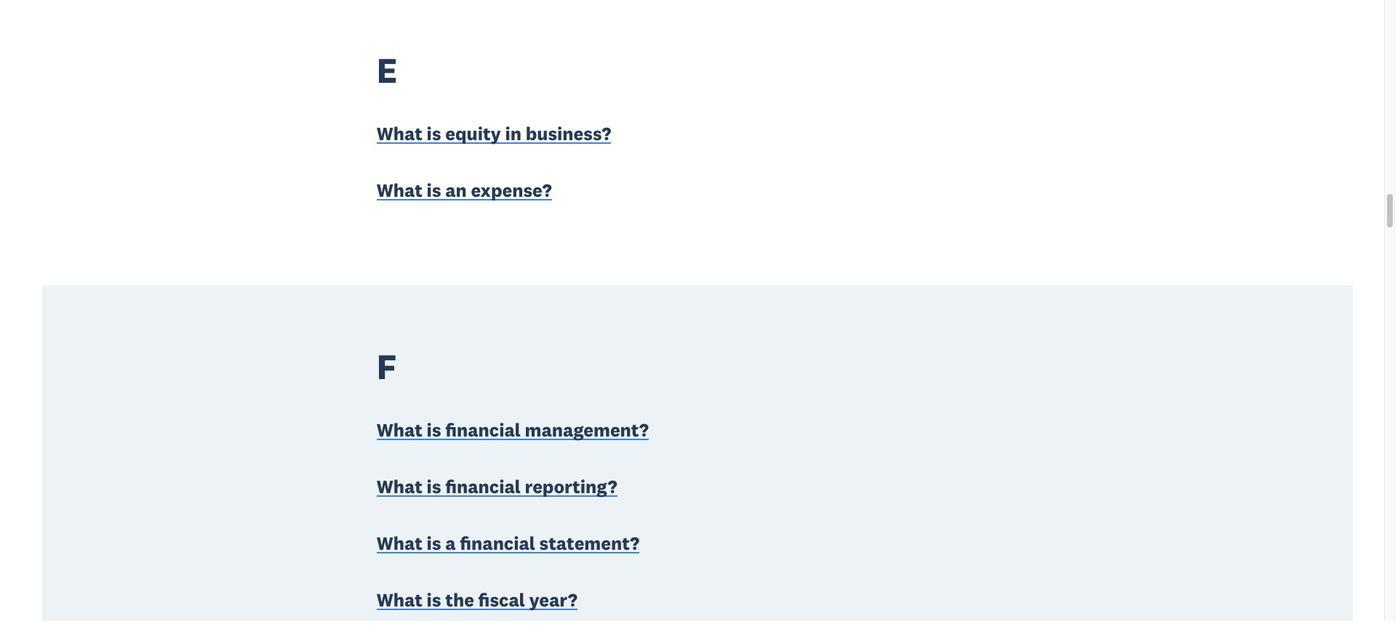 Task type: locate. For each thing, give the bounding box(es) containing it.
is for what is financial reporting?
[[427, 476, 441, 499]]

2 what from the top
[[377, 179, 423, 202]]

what is the fiscal year? link
[[377, 588, 577, 616]]

2 vertical spatial financial
[[460, 533, 535, 556]]

financial up what is a financial statement?
[[445, 476, 521, 499]]

0 vertical spatial financial
[[445, 419, 521, 443]]

financial
[[445, 419, 521, 443], [445, 476, 521, 499], [460, 533, 535, 556]]

2 is from the top
[[427, 179, 441, 202]]

1 what from the top
[[377, 122, 423, 146]]

is
[[427, 122, 441, 146], [427, 179, 441, 202], [427, 419, 441, 443], [427, 476, 441, 499], [427, 533, 441, 556], [427, 589, 441, 612]]

3 what from the top
[[377, 419, 423, 443]]

year?
[[529, 589, 577, 612]]

what is financial management?
[[377, 419, 649, 443]]

6 what from the top
[[377, 589, 423, 612]]

4 what from the top
[[377, 476, 423, 499]]

6 is from the top
[[427, 589, 441, 612]]

business?
[[526, 122, 611, 146]]

what inside "link"
[[377, 589, 423, 612]]

what is an expense?
[[377, 179, 552, 202]]

financial right a
[[460, 533, 535, 556]]

statement?
[[539, 533, 640, 556]]

is for what is the fiscal year?
[[427, 589, 441, 612]]

1 vertical spatial financial
[[445, 476, 521, 499]]

what is financial reporting?
[[377, 476, 617, 499]]

fiscal
[[478, 589, 525, 612]]

3 is from the top
[[427, 419, 441, 443]]

what
[[377, 122, 423, 146], [377, 179, 423, 202], [377, 419, 423, 443], [377, 476, 423, 499], [377, 533, 423, 556], [377, 589, 423, 612]]

5 is from the top
[[427, 533, 441, 556]]

what is a financial statement? link
[[377, 532, 640, 559]]

5 what from the top
[[377, 533, 423, 556]]

what for what is financial management?
[[377, 419, 423, 443]]

what for what is the fiscal year?
[[377, 589, 423, 612]]

1 is from the top
[[427, 122, 441, 146]]

equity
[[445, 122, 501, 146]]

in
[[505, 122, 522, 146]]

what for what is a financial statement?
[[377, 533, 423, 556]]

4 is from the top
[[427, 476, 441, 499]]

is inside "link"
[[427, 589, 441, 612]]

financial up what is financial reporting?
[[445, 419, 521, 443]]



Task type: describe. For each thing, give the bounding box(es) containing it.
a
[[445, 533, 456, 556]]

an
[[445, 179, 467, 202]]

what for what is an expense?
[[377, 179, 423, 202]]

is for what is a financial statement?
[[427, 533, 441, 556]]

management?
[[525, 419, 649, 443]]

is for what is equity in business?
[[427, 122, 441, 146]]

expense?
[[471, 179, 552, 202]]

is for what is financial management?
[[427, 419, 441, 443]]

what is a financial statement?
[[377, 533, 640, 556]]

what for what is financial reporting?
[[377, 476, 423, 499]]

what is an expense? link
[[377, 178, 552, 206]]

reporting?
[[525, 476, 617, 499]]

financial for reporting?
[[445, 476, 521, 499]]

financial for management?
[[445, 419, 521, 443]]

e
[[377, 48, 397, 92]]

what is equity in business? link
[[377, 122, 611, 149]]

what is the fiscal year?
[[377, 589, 577, 612]]

is for what is an expense?
[[427, 179, 441, 202]]

what is financial management? link
[[377, 419, 649, 446]]

what for what is equity in business?
[[377, 122, 423, 146]]

what is equity in business?
[[377, 122, 611, 146]]

f
[[377, 345, 396, 389]]

what is financial reporting? link
[[377, 475, 617, 503]]

the
[[445, 589, 474, 612]]



Task type: vqa. For each thing, say whether or not it's contained in the screenshot.
What is financial management? is
yes



